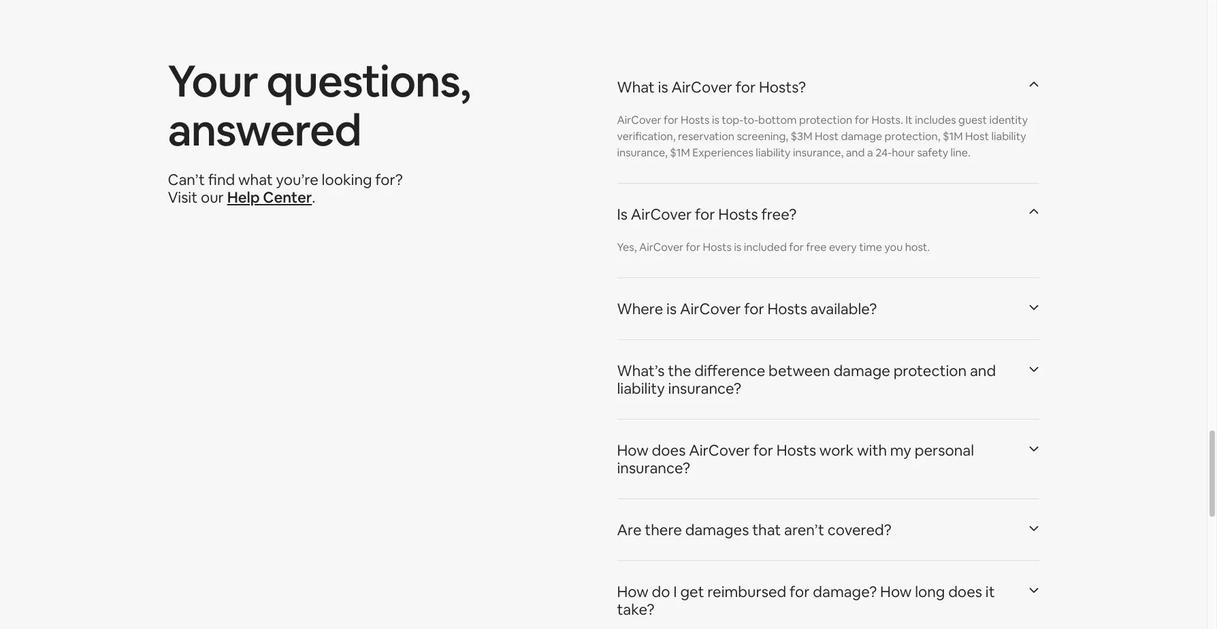 Task type: vqa. For each thing, say whether or not it's contained in the screenshot.
Create new wishlist
no



Task type: describe. For each thing, give the bounding box(es) containing it.
can't
[[168, 170, 205, 189]]

what's the difference between damage protection and liability insurance?
[[617, 361, 996, 398]]

2 host from the left
[[965, 129, 989, 143]]

center
[[263, 188, 312, 207]]

what
[[617, 77, 655, 96]]

is
[[617, 205, 628, 224]]

damage?
[[813, 583, 877, 602]]

free?
[[761, 205, 797, 224]]

experiences
[[693, 145, 754, 160]]

questions,
[[266, 52, 470, 109]]

to-
[[744, 113, 759, 127]]

with
[[857, 441, 887, 460]]

what is aircover for hosts? button
[[617, 62, 1039, 112]]

safety
[[917, 145, 948, 160]]

is right what
[[658, 77, 668, 96]]

difference
[[695, 361, 765, 380]]

time
[[859, 240, 882, 254]]

you
[[885, 240, 903, 254]]

what's the difference between damage protection and liability insurance? button
[[617, 346, 1039, 414]]

1 horizontal spatial liability
[[756, 145, 791, 160]]

is left included
[[734, 240, 742, 254]]

do
[[652, 583, 670, 602]]

where
[[617, 299, 663, 318]]

1 insurance, from the left
[[617, 145, 668, 160]]

what is aircover for hosts?
[[617, 77, 806, 96]]

are there damages that aren't covered?
[[617, 521, 892, 540]]

hosts?
[[759, 77, 806, 96]]

how do i get reimbursed for damage? how long does it take? button
[[617, 567, 1039, 630]]

damages
[[685, 521, 749, 540]]

insurance? inside the "what's the difference between damage protection and liability insurance?"
[[668, 379, 741, 398]]

hosts inside is aircover for hosts free? dropdown button
[[719, 205, 758, 224]]

is aircover for hosts free?
[[617, 205, 797, 224]]

hosts inside where is aircover for hosts available? dropdown button
[[768, 299, 807, 318]]

covered?
[[828, 521, 892, 540]]

0 horizontal spatial $1m
[[670, 145, 690, 160]]

$3m
[[791, 129, 813, 143]]

help center link
[[227, 188, 312, 207]]

2 insurance, from the left
[[793, 145, 844, 160]]

yes, aircover for hosts is included for free every time you host.
[[617, 240, 930, 254]]

damage inside the "what's the difference between damage protection and liability insurance?"
[[834, 361, 890, 380]]

damage inside 'aircover for hosts is top-to-bottom protection for hosts. it includes guest identity verification, reservation screening, $3m host damage protection, $1m host liability insurance, $1m experiences liability insurance, and a 24-hour safety line.'
[[841, 129, 882, 143]]

for?
[[375, 170, 403, 189]]

screening,
[[737, 129, 788, 143]]

the
[[668, 361, 691, 380]]

visit
[[168, 188, 198, 207]]

24-
[[876, 145, 892, 160]]

protection inside the "what's the difference between damage protection and liability insurance?"
[[894, 361, 967, 380]]

what
[[238, 170, 273, 189]]

a
[[867, 145, 873, 160]]

does inside how does aircover for hosts work with my personal insurance?
[[652, 441, 686, 460]]

and inside the "what's the difference between damage protection and liability insurance?"
[[970, 361, 996, 380]]

identity
[[990, 113, 1028, 127]]

are there damages that aren't covered? button
[[617, 505, 1039, 555]]

line.
[[951, 145, 971, 160]]

free
[[806, 240, 827, 254]]

insurance? inside how does aircover for hosts work with my personal insurance?
[[617, 459, 690, 478]]

reimbursed
[[708, 583, 787, 602]]

hour
[[892, 145, 915, 160]]

personal
[[915, 441, 974, 460]]

hosts inside how does aircover for hosts work with my personal insurance?
[[777, 441, 816, 460]]

for inside how does aircover for hosts work with my personal insurance?
[[753, 441, 773, 460]]

aircover inside how does aircover for hosts work with my personal insurance?
[[689, 441, 750, 460]]

how for how does aircover for hosts work with my personal insurance?
[[617, 441, 649, 460]]

answered
[[168, 101, 361, 158]]

guest
[[959, 113, 987, 127]]

aren't
[[784, 521, 825, 540]]

every
[[829, 240, 857, 254]]

aircover inside 'aircover for hosts is top-to-bottom protection for hosts. it includes guest identity verification, reservation screening, $3m host damage protection, $1m host liability insurance, $1m experiences liability insurance, and a 24-hour safety line.'
[[617, 113, 662, 127]]



Task type: locate. For each thing, give the bounding box(es) containing it.
where is aircover for hosts available? button
[[617, 284, 1039, 334]]

hosts left work
[[777, 441, 816, 460]]

i
[[674, 583, 677, 602]]

hosts left available?
[[768, 299, 807, 318]]

does
[[652, 441, 686, 460], [949, 583, 982, 602]]

0 vertical spatial protection
[[799, 113, 853, 127]]

damage right between
[[834, 361, 890, 380]]

and inside 'aircover for hosts is top-to-bottom protection for hosts. it includes guest identity verification, reservation screening, $3m host damage protection, $1m host liability insurance, $1m experiences liability insurance, and a 24-hour safety line.'
[[846, 145, 865, 160]]

top-
[[722, 113, 744, 127]]

how
[[617, 441, 649, 460], [617, 583, 649, 602], [880, 583, 912, 602]]

find
[[208, 170, 235, 189]]

insurance?
[[668, 379, 741, 398], [617, 459, 690, 478]]

0 horizontal spatial protection
[[799, 113, 853, 127]]

1 horizontal spatial $1m
[[943, 129, 963, 143]]

are
[[617, 521, 642, 540]]

0 horizontal spatial does
[[652, 441, 686, 460]]

it
[[986, 583, 995, 602]]

yes,
[[617, 240, 637, 254]]

insurance, down $3m at top right
[[793, 145, 844, 160]]

includes
[[915, 113, 956, 127]]

how inside how does aircover for hosts work with my personal insurance?
[[617, 441, 649, 460]]

you're
[[276, 170, 318, 189]]

liability left the
[[617, 379, 665, 398]]

my
[[890, 441, 912, 460]]

damage
[[841, 129, 882, 143], [834, 361, 890, 380]]

our
[[201, 188, 224, 207]]

how do i get reimbursed for damage? how long does it take?
[[617, 583, 995, 619]]

protection
[[799, 113, 853, 127], [894, 361, 967, 380]]

how for how do i get reimbursed for damage? how long does it take?
[[617, 583, 649, 602]]

liability inside the "what's the difference between damage protection and liability insurance?"
[[617, 379, 665, 398]]

1 vertical spatial damage
[[834, 361, 890, 380]]

0 vertical spatial does
[[652, 441, 686, 460]]

hosts down is aircover for hosts free?
[[703, 240, 732, 254]]

1 horizontal spatial and
[[970, 361, 996, 380]]

host right $3m at top right
[[815, 129, 839, 143]]

is
[[658, 77, 668, 96], [712, 113, 720, 127], [734, 240, 742, 254], [667, 299, 677, 318]]

hosts
[[681, 113, 710, 127], [719, 205, 758, 224], [703, 240, 732, 254], [768, 299, 807, 318], [777, 441, 816, 460]]

how does aircover for hosts work with my personal insurance? button
[[617, 425, 1039, 493]]

hosts left free?
[[719, 205, 758, 224]]

is right where
[[667, 299, 677, 318]]

there
[[645, 521, 682, 540]]

insurance? right what's
[[668, 379, 741, 398]]

1 vertical spatial liability
[[756, 145, 791, 160]]

included
[[744, 240, 787, 254]]

liability down screening,
[[756, 145, 791, 160]]

0 horizontal spatial liability
[[617, 379, 665, 398]]

for inside the how do i get reimbursed for damage? how long does it take?
[[790, 583, 810, 602]]

1 vertical spatial $1m
[[670, 145, 690, 160]]

looking
[[322, 170, 372, 189]]

1 horizontal spatial host
[[965, 129, 989, 143]]

0 vertical spatial and
[[846, 145, 865, 160]]

is aircover for hosts free? button
[[617, 189, 1039, 239]]

verification,
[[617, 129, 676, 143]]

protection,
[[885, 129, 941, 143]]

take?
[[617, 600, 655, 619]]

1 vertical spatial insurance?
[[617, 459, 690, 478]]

$1m
[[943, 129, 963, 143], [670, 145, 690, 160]]

.
[[312, 188, 316, 207]]

1 vertical spatial does
[[949, 583, 982, 602]]

0 vertical spatial liability
[[992, 129, 1026, 143]]

where is aircover for hosts available?
[[617, 299, 877, 318]]

host.
[[905, 240, 930, 254]]

is left top-
[[712, 113, 720, 127]]

host
[[815, 129, 839, 143], [965, 129, 989, 143]]

aircover
[[672, 77, 733, 96], [617, 113, 662, 127], [631, 205, 692, 224], [639, 240, 684, 254], [680, 299, 741, 318], [689, 441, 750, 460]]

1 vertical spatial protection
[[894, 361, 967, 380]]

1 vertical spatial and
[[970, 361, 996, 380]]

1 host from the left
[[815, 129, 839, 143]]

bottom
[[759, 113, 797, 127]]

long
[[915, 583, 945, 602]]

can't find what you're looking for? visit our
[[168, 170, 403, 207]]

insurance, down verification,
[[617, 145, 668, 160]]

liability
[[992, 129, 1026, 143], [756, 145, 791, 160], [617, 379, 665, 398]]

how does aircover for hosts work with my personal insurance?
[[617, 441, 974, 478]]

hosts up the reservation
[[681, 113, 710, 127]]

2 horizontal spatial liability
[[992, 129, 1026, 143]]

2 vertical spatial liability
[[617, 379, 665, 398]]

protection inside 'aircover for hosts is top-to-bottom protection for hosts. it includes guest identity verification, reservation screening, $3m host damage protection, $1m host liability insurance, $1m experiences liability insurance, and a 24-hour safety line.'
[[799, 113, 853, 127]]

1 horizontal spatial insurance,
[[793, 145, 844, 160]]

reservation
[[678, 129, 735, 143]]

damage up a
[[841, 129, 882, 143]]

host down guest
[[965, 129, 989, 143]]

get
[[680, 583, 704, 602]]

0 horizontal spatial and
[[846, 145, 865, 160]]

available?
[[811, 299, 877, 318]]

is inside 'aircover for hosts is top-to-bottom protection for hosts. it includes guest identity verification, reservation screening, $3m host damage protection, $1m host liability insurance, $1m experiences liability insurance, and a 24-hour safety line.'
[[712, 113, 720, 127]]

0 horizontal spatial host
[[815, 129, 839, 143]]

does inside the how do i get reimbursed for damage? how long does it take?
[[949, 583, 982, 602]]

that
[[752, 521, 781, 540]]

help
[[227, 188, 260, 207]]

help center .
[[227, 188, 316, 207]]

$1m down the reservation
[[670, 145, 690, 160]]

0 vertical spatial damage
[[841, 129, 882, 143]]

$1m up line.
[[943, 129, 963, 143]]

liability down 'identity'
[[992, 129, 1026, 143]]

insurance,
[[617, 145, 668, 160], [793, 145, 844, 160]]

it
[[906, 113, 913, 127]]

what's
[[617, 361, 665, 380]]

your
[[168, 52, 258, 109]]

hosts inside 'aircover for hosts is top-to-bottom protection for hosts. it includes guest identity verification, reservation screening, $3m host damage protection, $1m host liability insurance, $1m experiences liability insurance, and a 24-hour safety line.'
[[681, 113, 710, 127]]

aircover for hosts is top-to-bottom protection for hosts. it includes guest identity verification, reservation screening, $3m host damage protection, $1m host liability insurance, $1m experiences liability insurance, and a 24-hour safety line.
[[617, 113, 1028, 160]]

insurance? up there
[[617, 459, 690, 478]]

your questions, answered
[[168, 52, 470, 158]]

1 horizontal spatial protection
[[894, 361, 967, 380]]

1 horizontal spatial does
[[949, 583, 982, 602]]

hosts.
[[872, 113, 903, 127]]

0 horizontal spatial insurance,
[[617, 145, 668, 160]]

between
[[769, 361, 830, 380]]

0 vertical spatial insurance?
[[668, 379, 741, 398]]

for
[[736, 77, 756, 96], [664, 113, 678, 127], [855, 113, 869, 127], [695, 205, 715, 224], [686, 240, 701, 254], [789, 240, 804, 254], [744, 299, 764, 318], [753, 441, 773, 460], [790, 583, 810, 602]]

work
[[820, 441, 854, 460]]

0 vertical spatial $1m
[[943, 129, 963, 143]]



